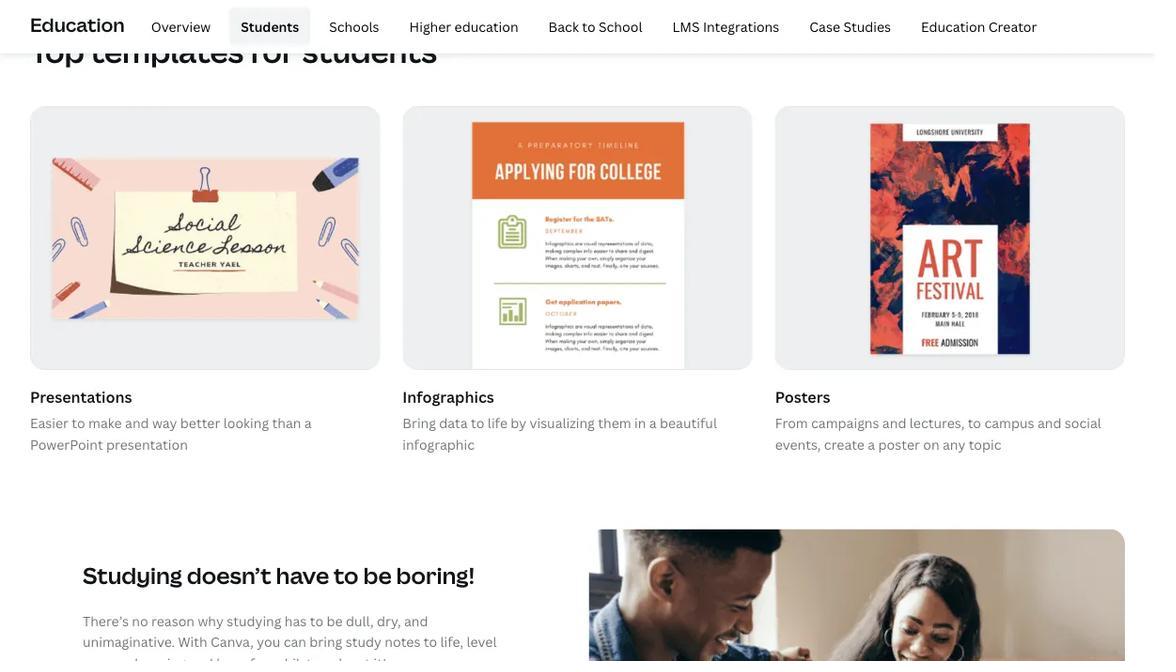 Task type: vqa. For each thing, say whether or not it's contained in the screenshot.


Task type: locate. For each thing, give the bounding box(es) containing it.
0 horizontal spatial education
[[30, 11, 125, 37]]

a right than
[[304, 415, 312, 433]]

with
[[178, 634, 207, 651]]

a right create
[[868, 436, 875, 454]]

unimaginative.
[[83, 634, 175, 651]]

life,
[[440, 634, 463, 651]]

up
[[83, 655, 99, 662]]

1 horizontal spatial education
[[921, 17, 985, 35]]

a
[[304, 415, 312, 433], [649, 415, 657, 433], [868, 436, 875, 454]]

0 vertical spatial have
[[276, 560, 329, 591]]

topic
[[969, 436, 1001, 454]]

posters
[[775, 387, 830, 408]]

2 horizontal spatial a
[[868, 436, 875, 454]]

to up the topic
[[968, 415, 981, 433]]

students
[[302, 31, 437, 72]]

be up dry, on the left of page
[[363, 560, 392, 591]]

can
[[284, 634, 306, 651]]

case
[[809, 17, 840, 35]]

school
[[599, 17, 642, 35]]

a for presentations
[[304, 415, 312, 433]]

studying doesn't have to be boring!
[[83, 560, 475, 591]]

them
[[598, 415, 631, 433]]

schools link
[[318, 8, 391, 45]]

to
[[582, 17, 596, 35], [72, 415, 85, 433], [471, 415, 484, 433], [968, 415, 981, 433], [334, 560, 359, 591], [310, 613, 323, 630], [424, 634, 437, 651]]

top
[[30, 31, 84, 72]]

have
[[276, 560, 329, 591], [216, 655, 247, 662]]

by
[[511, 415, 526, 433]]

a inside bring data to life by visualizing them in a beautiful infographic
[[649, 415, 657, 433]]

poster
[[878, 436, 920, 454]]

why
[[198, 613, 224, 630]]

1 horizontal spatial a
[[649, 415, 657, 433]]

to left life
[[471, 415, 484, 433]]

be up "bring" on the bottom left
[[327, 613, 343, 630]]

student presentation image
[[31, 107, 379, 369]]

have down canva,
[[216, 655, 247, 662]]

bring
[[310, 634, 342, 651]]

creator
[[989, 17, 1037, 35]]

and
[[125, 415, 149, 433], [882, 415, 906, 433], [1037, 415, 1062, 433], [404, 613, 428, 630], [189, 655, 213, 662]]

it!
[[374, 655, 386, 662]]

events,
[[775, 436, 821, 454]]

create
[[824, 436, 865, 454]]

be
[[363, 560, 392, 591], [327, 613, 343, 630]]

case studies
[[809, 17, 891, 35]]

easier to make and way better looking than a powerpoint presentation
[[30, 415, 312, 454]]

1 vertical spatial be
[[327, 613, 343, 630]]

0 horizontal spatial a
[[304, 415, 312, 433]]

than
[[272, 415, 301, 433]]

and up presentation
[[125, 415, 149, 433]]

education for education
[[30, 11, 125, 37]]

education inside education creator link
[[921, 17, 985, 35]]

back to school
[[549, 17, 642, 35]]

have up the has
[[276, 560, 329, 591]]

visualizing
[[530, 415, 595, 433]]

student poster image
[[776, 107, 1124, 369]]

better
[[180, 415, 220, 433]]

0 horizontal spatial be
[[327, 613, 343, 630]]

studies
[[843, 17, 891, 35]]

from campaigns and lectures, to campus and social events, create a poster on any topic
[[775, 415, 1101, 454]]

a inside easier to make and way better looking than a powerpoint presentation
[[304, 415, 312, 433]]

to right back
[[582, 17, 596, 35]]

there's
[[83, 613, 129, 630]]

menu bar
[[132, 8, 1048, 45]]

to up "dull,"
[[334, 560, 359, 591]]

menu bar containing overview
[[132, 8, 1048, 45]]

campaigns
[[811, 415, 879, 433]]

education creator link
[[910, 8, 1048, 45]]

you
[[257, 634, 280, 651]]

presentation
[[106, 436, 188, 454]]

to up powerpoint
[[72, 415, 85, 433]]

0 horizontal spatial have
[[216, 655, 247, 662]]

education
[[30, 11, 125, 37], [921, 17, 985, 35]]

study
[[346, 634, 382, 651]]

at
[[358, 655, 370, 662]]

lectures,
[[910, 415, 965, 433]]

1 horizontal spatial be
[[363, 560, 392, 591]]

higher
[[409, 17, 451, 35]]

a right the in on the bottom of page
[[649, 415, 657, 433]]

has
[[285, 613, 307, 630]]

1 horizontal spatial have
[[276, 560, 329, 591]]

presentations
[[30, 387, 132, 408]]

and down with
[[189, 655, 213, 662]]

and left social at the bottom of page
[[1037, 415, 1062, 433]]

back to school link
[[537, 8, 654, 45]]

1 vertical spatial have
[[216, 655, 247, 662]]

student infographic image
[[404, 107, 752, 369]]



Task type: describe. For each thing, give the bounding box(es) containing it.
to left life,
[[424, 634, 437, 651]]

to inside menu bar
[[582, 17, 596, 35]]

and up poster
[[882, 415, 906, 433]]

templates
[[91, 31, 244, 72]]

fun
[[250, 655, 271, 662]]

0 vertical spatial be
[[363, 560, 392, 591]]

schools
[[329, 17, 379, 35]]

students link
[[229, 8, 310, 45]]

bring
[[403, 415, 436, 433]]

no
[[132, 613, 148, 630]]

social
[[1065, 415, 1101, 433]]

education
[[455, 17, 518, 35]]

on
[[923, 436, 939, 454]]

whilst
[[274, 655, 312, 662]]

infographic
[[403, 436, 475, 454]]

students
[[241, 17, 299, 35]]

dull,
[[346, 613, 374, 630]]

there's no reason why studying has to be dull, dry, and unimaginative. with canva, you can bring study notes to life, level up your learning and have fun whilst you're at it!
[[83, 613, 497, 662]]

level
[[467, 634, 497, 651]]

case studies link
[[798, 8, 902, 45]]

learning
[[135, 655, 186, 662]]

any
[[943, 436, 966, 454]]

top templates for students
[[30, 31, 437, 72]]

powerpoint
[[30, 436, 103, 454]]

and up notes
[[404, 613, 428, 630]]

lms integrations
[[672, 17, 779, 35]]

to right the has
[[310, 613, 323, 630]]

you're
[[315, 655, 354, 662]]

studying
[[83, 560, 182, 591]]

way
[[152, 415, 177, 433]]

campus
[[984, 415, 1034, 433]]

higher education
[[409, 17, 518, 35]]

reason
[[151, 613, 195, 630]]

looking
[[223, 415, 269, 433]]

to inside easier to make and way better looking than a powerpoint presentation
[[72, 415, 85, 433]]

boring!
[[396, 560, 475, 591]]

infographics
[[403, 387, 494, 408]]

from
[[775, 415, 808, 433]]

education creator
[[921, 17, 1037, 35]]

easier
[[30, 415, 69, 433]]

a for infographics
[[649, 415, 657, 433]]

to inside from campaigns and lectures, to campus and social events, create a poster on any topic
[[968, 415, 981, 433]]

bring data to life by visualizing them in a beautiful infographic
[[403, 415, 717, 454]]

overview link
[[140, 8, 222, 45]]

doesn't
[[187, 560, 271, 591]]

lms integrations link
[[661, 8, 791, 45]]

canva,
[[211, 634, 254, 651]]

in
[[634, 415, 646, 433]]

lms
[[672, 17, 700, 35]]

integrations
[[703, 17, 779, 35]]

for
[[250, 31, 296, 72]]

dry,
[[377, 613, 401, 630]]

higher education link
[[398, 8, 530, 45]]

to inside bring data to life by visualizing them in a beautiful infographic
[[471, 415, 484, 433]]

beautiful
[[660, 415, 717, 433]]

your
[[102, 655, 131, 662]]

data
[[439, 415, 468, 433]]

have inside there's no reason why studying has to be dull, dry, and unimaginative. with canva, you can bring study notes to life, level up your learning and have fun whilst you're at it!
[[216, 655, 247, 662]]

a inside from campaigns and lectures, to campus and social events, create a poster on any topic
[[868, 436, 875, 454]]

life
[[488, 415, 507, 433]]

overview
[[151, 17, 211, 35]]

studying
[[227, 613, 281, 630]]

and inside easier to make and way better looking than a powerpoint presentation
[[125, 415, 149, 433]]

back
[[549, 17, 579, 35]]

be inside there's no reason why studying has to be dull, dry, and unimaginative. with canva, you can bring study notes to life, level up your learning and have fun whilst you're at it!
[[327, 613, 343, 630]]

notes
[[385, 634, 420, 651]]

make
[[88, 415, 122, 433]]

education for education creator
[[921, 17, 985, 35]]



